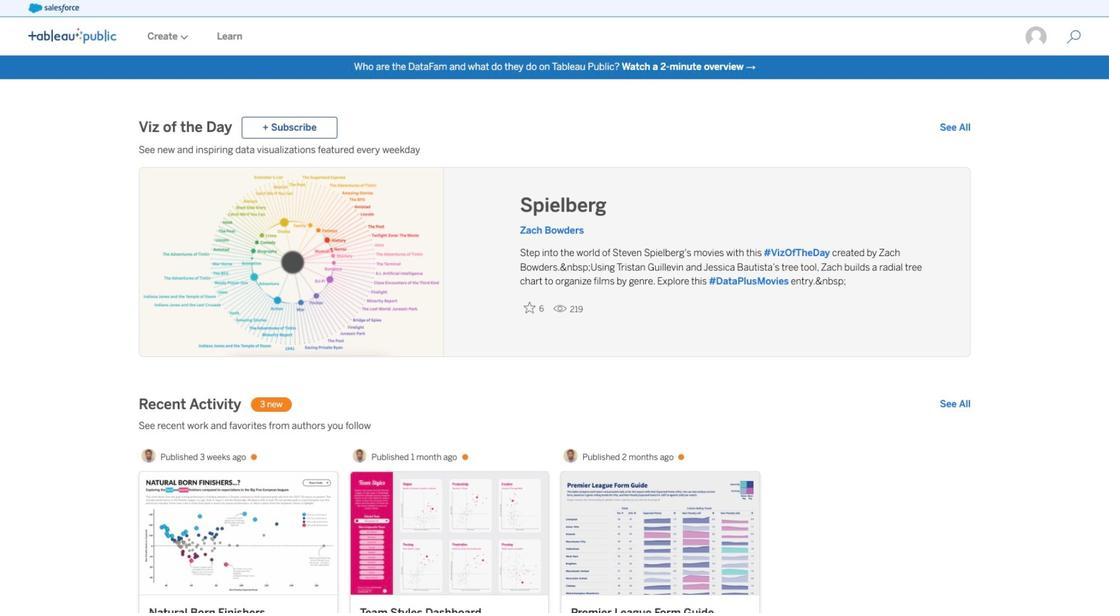 Task type: vqa. For each thing, say whether or not it's contained in the screenshot.
Ben Norland icon
yes



Task type: locate. For each thing, give the bounding box(es) containing it.
see all viz of the day element
[[940, 121, 971, 135]]

2 horizontal spatial workbook thumbnail image
[[562, 473, 760, 595]]

1 horizontal spatial workbook thumbnail image
[[351, 473, 548, 595]]

2 ben norland image from the left
[[353, 449, 367, 463]]

workbook thumbnail image
[[139, 473, 337, 595], [351, 473, 548, 595], [562, 473, 760, 595]]

ben norland image for 3rd "workbook thumbnail" from the right
[[142, 449, 156, 463]]

Add Favorite button
[[520, 299, 549, 318]]

0 horizontal spatial workbook thumbnail image
[[139, 473, 337, 595]]

1 ben norland image from the left
[[142, 449, 156, 463]]

2 workbook thumbnail image from the left
[[351, 473, 548, 595]]

create image
[[178, 35, 189, 40]]

0 horizontal spatial ben norland image
[[142, 449, 156, 463]]

see all recent activity element
[[940, 398, 971, 412]]

ben norland image
[[142, 449, 156, 463], [353, 449, 367, 463]]

1 horizontal spatial ben norland image
[[353, 449, 367, 463]]



Task type: describe. For each thing, give the bounding box(es) containing it.
add favorite image
[[524, 302, 536, 314]]

see recent work and favorites from authors you follow element
[[139, 419, 971, 434]]

1 workbook thumbnail image from the left
[[139, 473, 337, 595]]

tableau public viz of the day image
[[139, 168, 444, 358]]

3 workbook thumbnail image from the left
[[562, 473, 760, 595]]

salesforce logo image
[[29, 4, 80, 13]]

see new and inspiring data visualizations featured every weekday element
[[139, 143, 971, 158]]

ben norland image for 2nd "workbook thumbnail" from right
[[353, 449, 367, 463]]

logo image
[[29, 28, 117, 43]]

ben norland image
[[564, 449, 578, 463]]

recent activity heading
[[139, 396, 241, 415]]

viz of the day heading
[[139, 118, 232, 137]]

go to search image
[[1053, 30, 1096, 44]]

gary.orlando image
[[1026, 26, 1048, 48]]



